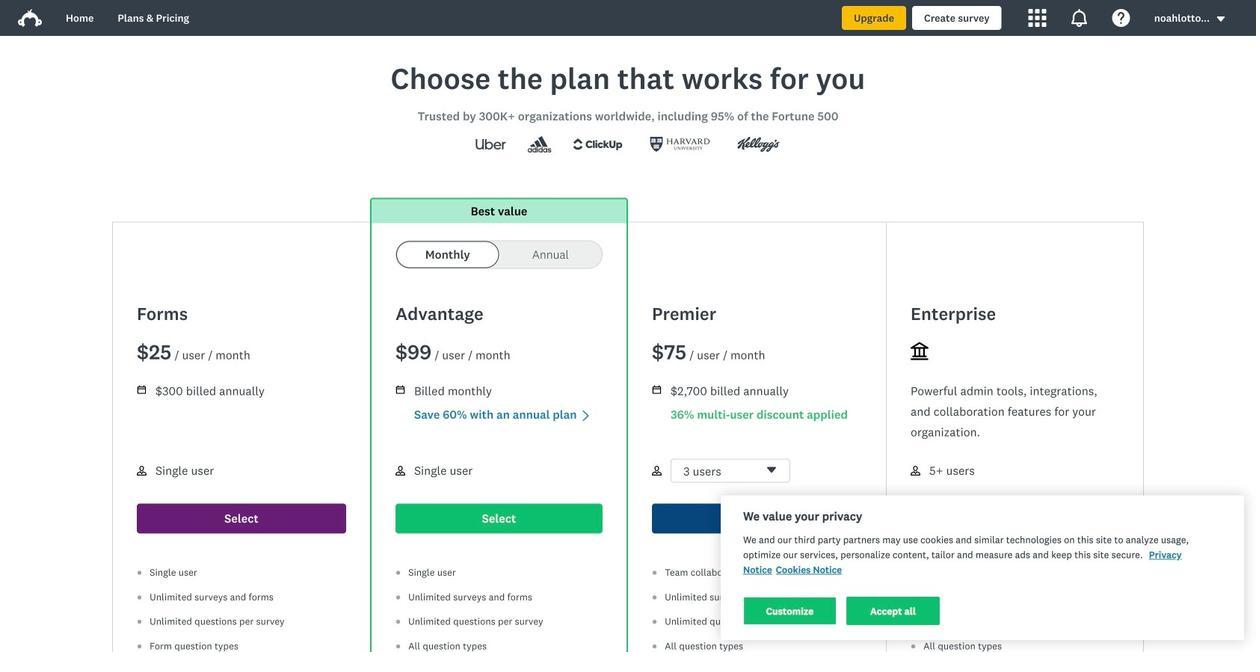 Task type: describe. For each thing, give the bounding box(es) containing it.
Select Menu field
[[671, 459, 791, 484]]

building icon image
[[911, 342, 929, 360]]

help icon image
[[1113, 9, 1131, 27]]

notification center icon image
[[1071, 9, 1089, 27]]

uber image
[[462, 132, 520, 156]]

3 user image from the left
[[911, 466, 921, 476]]

harvard image
[[637, 132, 724, 156]]

right arrow image
[[580, 410, 592, 422]]

user image
[[396, 466, 405, 476]]

2 user image from the left
[[652, 466, 662, 476]]

1 brand logo image from the top
[[18, 6, 42, 30]]



Task type: vqa. For each thing, say whether or not it's contained in the screenshot.
Products icon
yes



Task type: locate. For each thing, give the bounding box(es) containing it.
1 horizontal spatial user image
[[652, 466, 662, 476]]

user image
[[137, 466, 147, 476], [652, 466, 662, 476], [911, 466, 921, 476]]

products icon image
[[1029, 9, 1047, 27], [1029, 9, 1047, 27]]

brand logo image
[[18, 6, 42, 30], [18, 9, 42, 27]]

calendar icon image
[[137, 385, 147, 395], [396, 385, 405, 395], [652, 385, 662, 395], [137, 385, 146, 394], [396, 385, 405, 394], [653, 385, 661, 394]]

clickup image
[[560, 132, 637, 156]]

2 brand logo image from the top
[[18, 9, 42, 27]]

0 horizontal spatial user image
[[137, 466, 147, 476]]

1 user image from the left
[[137, 466, 147, 476]]

adidas image
[[520, 136, 560, 153]]

kellogg's image
[[724, 132, 794, 156]]

dropdown arrow icon image
[[1216, 14, 1227, 24], [1218, 16, 1225, 22]]

2 horizontal spatial user image
[[911, 466, 921, 476]]



